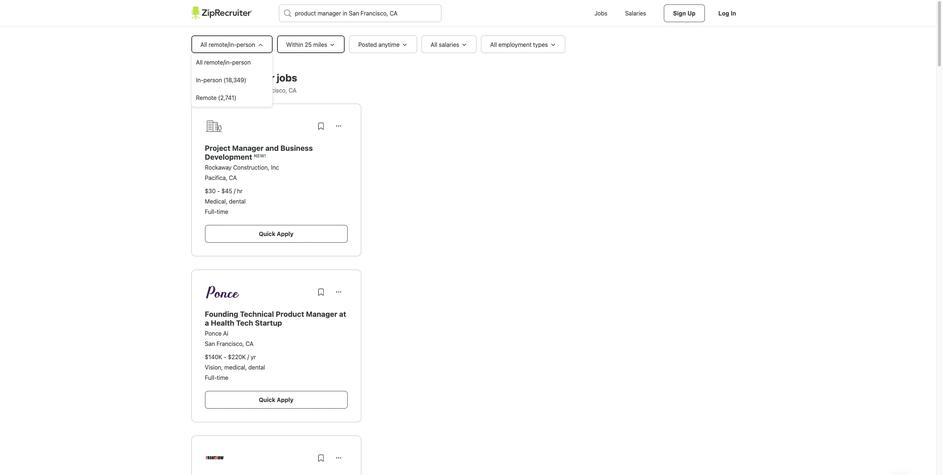 Task type: describe. For each thing, give the bounding box(es) containing it.
startup
[[255, 319, 282, 328]]

2 save job for later image from the top
[[316, 454, 325, 463]]

log in link
[[709, 4, 745, 22]]

quick apply button for founding technical product manager at a health tech startup
[[205, 392, 347, 409]]

rockaway
[[205, 164, 232, 171]]

francisco, inside product manager jobs 22,343 jobs found in san francisco,  ca
[[260, 87, 287, 94]]

1 save job for later image from the top
[[316, 122, 325, 131]]

$140k - $220k / yr vision, medical, dental full-time
[[205, 354, 265, 382]]

jobs
[[595, 10, 607, 17]]

$220k
[[228, 354, 246, 361]]

all employment types button
[[481, 35, 565, 53]]

ca inside rockaway construction, inc pacifica, ca
[[229, 175, 237, 181]]

san inside product manager jobs 22,343 jobs found in san francisco,  ca
[[248, 87, 258, 94]]

rockaway construction, inc link
[[205, 164, 279, 171]]

(18,349)
[[224, 77, 246, 84]]

in
[[242, 87, 246, 94]]

all remote/in-person for all remote/in-person button
[[196, 59, 251, 66]]

- for project manager and business development
[[217, 188, 220, 195]]

types
[[533, 41, 548, 48]]

quick apply for founding technical product manager at a health tech startup
[[259, 397, 293, 404]]

log in
[[718, 10, 736, 17]]

in
[[731, 10, 736, 17]]

development
[[205, 153, 252, 161]]

remote/in- for all remote/in-person button
[[204, 59, 232, 66]]

posted anytime button
[[349, 35, 417, 53]]

at
[[339, 310, 346, 319]]

sign up
[[673, 10, 696, 17]]

quick for founding technical product manager at a health tech startup
[[259, 397, 275, 404]]

a
[[205, 319, 209, 328]]

log
[[718, 10, 729, 17]]

save job for later image
[[316, 288, 325, 297]]

project manager and business development
[[205, 144, 313, 161]]

full- inside the $140k - $220k / yr vision, medical, dental full-time
[[205, 375, 217, 382]]

0 vertical spatial jobs
[[277, 72, 297, 84]]

vision,
[[205, 365, 223, 371]]

salaries
[[625, 10, 646, 17]]

Search job title or keyword search field
[[279, 5, 441, 22]]

all for all remote/in-person popup button
[[200, 41, 207, 48]]

rockaway construction, inc pacifica, ca
[[205, 164, 279, 181]]

pacifica, ca link
[[205, 175, 237, 181]]

new!
[[254, 153, 266, 159]]

22,343
[[191, 87, 210, 94]]

inc
[[271, 164, 279, 171]]

all remote/in-person button
[[192, 54, 272, 71]]

san inside founding technical product manager at a health tech startup ponce ai san francisco, ca
[[205, 341, 215, 348]]

$140k
[[205, 354, 222, 361]]

all employment types
[[490, 41, 548, 48]]

quick apply button for project manager and business development
[[205, 225, 347, 243]]

and
[[265, 144, 279, 153]]

posted
[[358, 41, 377, 48]]

person inside in-person (18,349) button
[[203, 77, 222, 84]]

quick for project manager and business development
[[259, 231, 275, 238]]

within
[[286, 41, 303, 48]]

francisco, inside founding technical product manager at a health tech startup ponce ai san francisco, ca
[[217, 341, 244, 348]]

all for all salaries dropdown button
[[431, 41, 437, 48]]

product demonstrator - easy holliday cash!! image
[[205, 450, 225, 468]]

main element
[[191, 0, 745, 27]]

all salaries
[[431, 41, 459, 48]]

ponce
[[205, 331, 222, 337]]

quick apply for project manager and business development
[[259, 231, 293, 238]]

- for founding technical product manager at a health tech startup
[[224, 354, 226, 361]]

found
[[225, 87, 240, 94]]

ca inside founding technical product manager at a health tech startup ponce ai san francisco, ca
[[246, 341, 254, 348]]

business
[[281, 144, 313, 153]]

pacifica,
[[205, 175, 227, 181]]

founding technical product manager at a health tech startup link
[[205, 310, 346, 328]]

sign
[[673, 10, 686, 17]]

salaries link
[[616, 0, 655, 27]]

hr
[[237, 188, 243, 195]]

remote (2,741) button
[[192, 89, 272, 107]]

all for all remote/in-person button
[[196, 59, 203, 66]]

product inside product manager jobs 22,343 jobs found in san francisco,  ca
[[191, 72, 230, 84]]

product inside founding technical product manager at a health tech startup ponce ai san francisco, ca
[[276, 310, 304, 319]]



Task type: vqa. For each thing, say whether or not it's contained in the screenshot.
'field'
no



Task type: locate. For each thing, give the bounding box(es) containing it.
employment
[[498, 41, 532, 48]]

all inside "popup button"
[[490, 41, 497, 48]]

time inside $30 - $45 / hr medical, dental full-time
[[217, 209, 228, 215]]

$30 - $45 / hr medical, dental full-time
[[205, 188, 246, 215]]

person inside all remote/in-person button
[[232, 59, 251, 66]]

san right in at top left
[[248, 87, 258, 94]]

$30
[[205, 188, 216, 195]]

founding technical product manager at a health tech startup image
[[205, 286, 240, 299]]

all
[[200, 41, 207, 48], [431, 41, 437, 48], [490, 41, 497, 48], [196, 59, 203, 66]]

ca inside product manager jobs 22,343 jobs found in san francisco,  ca
[[289, 87, 297, 94]]

in-person (18,349) button
[[192, 71, 272, 89]]

1 vertical spatial all remote/in-person
[[196, 59, 251, 66]]

1 vertical spatial ca
[[229, 175, 237, 181]]

sign up link
[[664, 4, 705, 22]]

1 vertical spatial /
[[247, 354, 249, 361]]

1 time from the top
[[217, 209, 228, 215]]

within 25 miles
[[286, 41, 327, 48]]

dental down yr
[[248, 365, 265, 371]]

time down vision,
[[217, 375, 228, 382]]

tech
[[236, 319, 253, 328]]

2 horizontal spatial ca
[[289, 87, 297, 94]]

person
[[237, 41, 255, 48], [232, 59, 251, 66], [203, 77, 222, 84]]

founding
[[205, 310, 238, 319]]

0 horizontal spatial /
[[234, 188, 236, 195]]

product up the 22,343
[[191, 72, 230, 84]]

1 vertical spatial product
[[276, 310, 304, 319]]

- inside $30 - $45 / hr medical, dental full-time
[[217, 188, 220, 195]]

manager
[[232, 72, 275, 84]]

apply for project manager and business development
[[277, 231, 293, 238]]

time
[[217, 209, 228, 215], [217, 375, 228, 382]]

remote/in- inside button
[[204, 59, 232, 66]]

2 vertical spatial person
[[203, 77, 222, 84]]

0 vertical spatial manager
[[232, 144, 264, 153]]

all remote/in-person up in-person (18,349)
[[196, 59, 251, 66]]

0 vertical spatial time
[[217, 209, 228, 215]]

- right $30
[[217, 188, 220, 195]]

1 vertical spatial remote/in-
[[204, 59, 232, 66]]

quick apply button
[[205, 225, 347, 243], [205, 392, 347, 409]]

manager left the at
[[306, 310, 337, 319]]

0 vertical spatial francisco,
[[260, 87, 287, 94]]

1 horizontal spatial dental
[[248, 365, 265, 371]]

anytime
[[379, 41, 400, 48]]

0 vertical spatial quick
[[259, 231, 275, 238]]

0 vertical spatial remote/in-
[[209, 41, 237, 48]]

quick
[[259, 231, 275, 238], [259, 397, 275, 404]]

save job for later image
[[316, 122, 325, 131], [316, 454, 325, 463]]

remote
[[196, 95, 217, 101]]

0 vertical spatial full-
[[205, 209, 217, 215]]

full- inside $30 - $45 / hr medical, dental full-time
[[205, 209, 217, 215]]

2 quick from the top
[[259, 397, 275, 404]]

0 vertical spatial apply
[[277, 231, 293, 238]]

technical
[[240, 310, 274, 319]]

1 horizontal spatial jobs
[[277, 72, 297, 84]]

1 vertical spatial jobs
[[212, 87, 223, 94]]

manager up new!
[[232, 144, 264, 153]]

dental down hr on the top left of page
[[229, 198, 246, 205]]

ziprecruiter image
[[191, 7, 252, 20]]

san francisco, ca link
[[205, 341, 254, 348]]

0 horizontal spatial san
[[205, 341, 215, 348]]

1 quick apply from the top
[[259, 231, 293, 238]]

all remote/in-person button
[[191, 35, 273, 53]]

1 vertical spatial save job for later image
[[316, 454, 325, 463]]

1 vertical spatial full-
[[205, 375, 217, 382]]

remote (2,741)
[[196, 95, 236, 101]]

in-person (18,349)
[[196, 77, 246, 84]]

0 horizontal spatial ca
[[229, 175, 237, 181]]

1 horizontal spatial -
[[224, 354, 226, 361]]

/ for founding technical product manager at a health tech startup
[[247, 354, 249, 361]]

1 vertical spatial quick apply button
[[205, 392, 347, 409]]

0 vertical spatial san
[[248, 87, 258, 94]]

health
[[211, 319, 234, 328]]

full- down medical,
[[205, 209, 217, 215]]

/ inside the $140k - $220k / yr vision, medical, dental full-time
[[247, 354, 249, 361]]

jobs right manager
[[277, 72, 297, 84]]

all for 'all employment types' "popup button"
[[490, 41, 497, 48]]

all remote/in-person inside button
[[196, 59, 251, 66]]

2 apply from the top
[[277, 397, 293, 404]]

0 vertical spatial dental
[[229, 198, 246, 205]]

2 time from the top
[[217, 375, 228, 382]]

founding technical product manager at a health tech startup ponce ai san francisco, ca
[[205, 310, 346, 348]]

1 horizontal spatial san
[[248, 87, 258, 94]]

0 vertical spatial -
[[217, 188, 220, 195]]

2 vertical spatial ca
[[246, 341, 254, 348]]

salaries
[[439, 41, 459, 48]]

miles
[[313, 41, 327, 48]]

1 vertical spatial francisco,
[[217, 341, 244, 348]]

1 horizontal spatial manager
[[306, 310, 337, 319]]

0 horizontal spatial product
[[191, 72, 230, 84]]

medical,
[[205, 198, 227, 205]]

- inside the $140k - $220k / yr vision, medical, dental full-time
[[224, 354, 226, 361]]

1 vertical spatial quick
[[259, 397, 275, 404]]

dental inside $30 - $45 / hr medical, dental full-time
[[229, 198, 246, 205]]

we found 22,343+ open positions dialog
[[0, 0, 937, 476]]

full-
[[205, 209, 217, 215], [205, 375, 217, 382]]

ca
[[289, 87, 297, 94], [229, 175, 237, 181], [246, 341, 254, 348]]

all inside dropdown button
[[431, 41, 437, 48]]

manager inside project manager and business development
[[232, 144, 264, 153]]

person up all remote/in-person button
[[237, 41, 255, 48]]

0 horizontal spatial dental
[[229, 198, 246, 205]]

remote/in- up in-person (18,349)
[[204, 59, 232, 66]]

0 horizontal spatial -
[[217, 188, 220, 195]]

0 vertical spatial person
[[237, 41, 255, 48]]

all remote/in-person inside popup button
[[200, 41, 255, 48]]

francisco,
[[260, 87, 287, 94], [217, 341, 244, 348]]

1 horizontal spatial francisco,
[[260, 87, 287, 94]]

jobs up remote (2,741) in the left top of the page
[[212, 87, 223, 94]]

all up in- at top
[[196, 59, 203, 66]]

time down medical,
[[217, 209, 228, 215]]

remote/in- inside popup button
[[209, 41, 237, 48]]

1 vertical spatial san
[[205, 341, 215, 348]]

time inside the $140k - $220k / yr vision, medical, dental full-time
[[217, 375, 228, 382]]

san
[[248, 87, 258, 94], [205, 341, 215, 348]]

/
[[234, 188, 236, 195], [247, 354, 249, 361]]

1 full- from the top
[[205, 209, 217, 215]]

within 25 miles button
[[277, 35, 345, 53]]

francisco, down the ai at the left bottom
[[217, 341, 244, 348]]

medical,
[[224, 365, 247, 371]]

0 vertical spatial quick apply
[[259, 231, 293, 238]]

remote/in- up all remote/in-person button
[[209, 41, 237, 48]]

all salaries button
[[421, 35, 477, 53]]

up
[[688, 10, 696, 17]]

remote/in- for all remote/in-person popup button
[[209, 41, 237, 48]]

1 horizontal spatial ca
[[246, 341, 254, 348]]

jobs link
[[586, 0, 616, 27]]

1 vertical spatial apply
[[277, 397, 293, 404]]

all inside button
[[196, 59, 203, 66]]

0 vertical spatial quick apply button
[[205, 225, 347, 243]]

1 vertical spatial quick apply
[[259, 397, 293, 404]]

quick apply
[[259, 231, 293, 238], [259, 397, 293, 404]]

san down "ponce"
[[205, 341, 215, 348]]

1 quick apply button from the top
[[205, 225, 347, 243]]

0 horizontal spatial manager
[[232, 144, 264, 153]]

1 horizontal spatial product
[[276, 310, 304, 319]]

/ inside $30 - $45 / hr medical, dental full-time
[[234, 188, 236, 195]]

1 apply from the top
[[277, 231, 293, 238]]

all inside popup button
[[200, 41, 207, 48]]

0 vertical spatial all remote/in-person
[[200, 41, 255, 48]]

0 vertical spatial save job for later image
[[316, 122, 325, 131]]

person up the 22,343
[[203, 77, 222, 84]]

all remote/in-person up all remote/in-person button
[[200, 41, 255, 48]]

manager inside founding technical product manager at a health tech startup ponce ai san francisco, ca
[[306, 310, 337, 319]]

ai
[[223, 331, 228, 337]]

person for all remote/in-person popup button
[[237, 41, 255, 48]]

0 horizontal spatial jobs
[[212, 87, 223, 94]]

(2,741)
[[218, 95, 236, 101]]

1 vertical spatial -
[[224, 354, 226, 361]]

0 vertical spatial product
[[191, 72, 230, 84]]

person inside all remote/in-person popup button
[[237, 41, 255, 48]]

all up all remote/in-person button
[[200, 41, 207, 48]]

2 quick apply from the top
[[259, 397, 293, 404]]

apply for founding technical product manager at a health tech startup
[[277, 397, 293, 404]]

product manager jobs 22,343 jobs found in san francisco,  ca
[[191, 72, 297, 94]]

None button
[[330, 117, 347, 135], [330, 284, 347, 301], [330, 450, 347, 468], [330, 117, 347, 135], [330, 284, 347, 301], [330, 450, 347, 468]]

1 vertical spatial time
[[217, 375, 228, 382]]

/ for project manager and business development
[[234, 188, 236, 195]]

2 full- from the top
[[205, 375, 217, 382]]

0 vertical spatial ca
[[289, 87, 297, 94]]

manager
[[232, 144, 264, 153], [306, 310, 337, 319]]

dental
[[229, 198, 246, 205], [248, 365, 265, 371]]

2 quick apply button from the top
[[205, 392, 347, 409]]

ponce ai link
[[205, 331, 228, 337]]

person up (18,349)
[[232, 59, 251, 66]]

0 vertical spatial /
[[234, 188, 236, 195]]

jobs
[[277, 72, 297, 84], [212, 87, 223, 94]]

yr
[[251, 354, 256, 361]]

francisco, down manager
[[260, 87, 287, 94]]

all left salaries
[[431, 41, 437, 48]]

/ left hr on the top left of page
[[234, 188, 236, 195]]

$45
[[221, 188, 232, 195]]

all remote/in-person
[[200, 41, 255, 48], [196, 59, 251, 66]]

in-
[[196, 77, 203, 84]]

1 vertical spatial manager
[[306, 310, 337, 319]]

1 horizontal spatial /
[[247, 354, 249, 361]]

-
[[217, 188, 220, 195], [224, 354, 226, 361]]

posted anytime
[[358, 41, 400, 48]]

product up startup
[[276, 310, 304, 319]]

product
[[191, 72, 230, 84], [276, 310, 304, 319]]

- right '$140k'
[[224, 354, 226, 361]]

0 horizontal spatial francisco,
[[217, 341, 244, 348]]

all left employment
[[490, 41, 497, 48]]

all remote/in-person for all remote/in-person popup button
[[200, 41, 255, 48]]

person for all remote/in-person button
[[232, 59, 251, 66]]

1 vertical spatial dental
[[248, 365, 265, 371]]

full- down vision,
[[205, 375, 217, 382]]

construction,
[[233, 164, 269, 171]]

dental inside the $140k - $220k / yr vision, medical, dental full-time
[[248, 365, 265, 371]]

1 quick from the top
[[259, 231, 275, 238]]

/ left yr
[[247, 354, 249, 361]]

project
[[205, 144, 230, 153]]

1 vertical spatial person
[[232, 59, 251, 66]]

apply
[[277, 231, 293, 238], [277, 397, 293, 404]]

25
[[305, 41, 312, 48]]

remote/in-
[[209, 41, 237, 48], [204, 59, 232, 66]]



